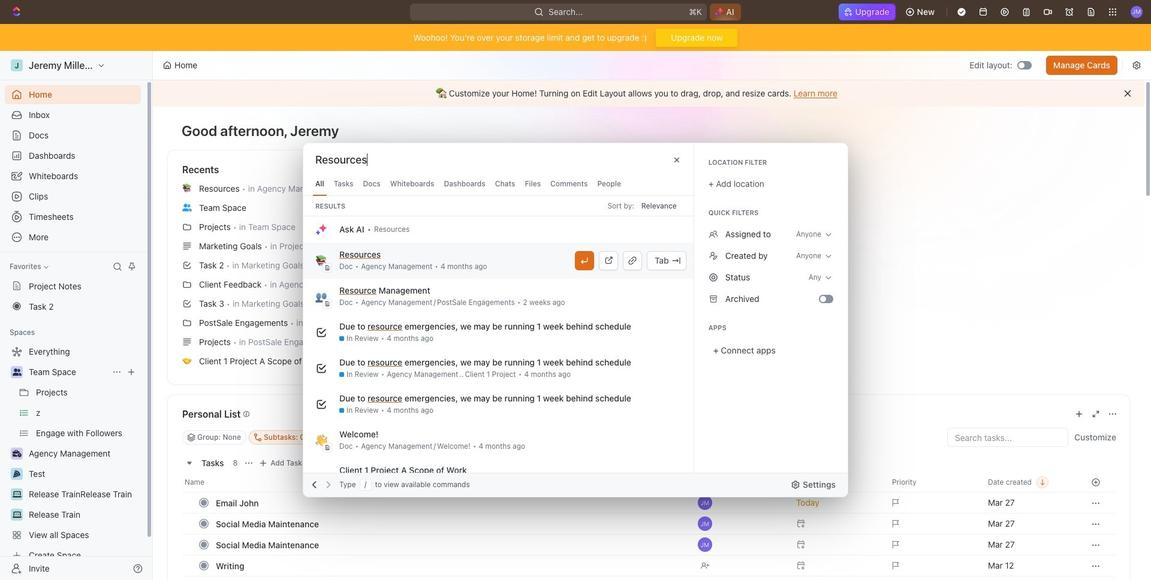 Task type: describe. For each thing, give the bounding box(es) containing it.
2 qdq9q image from the top
[[709, 251, 718, 261]]

1 qdq9q image from the top
[[709, 230, 718, 239]]

e83zz image
[[709, 295, 718, 304]]

0 vertical spatial user group image
[[182, 204, 192, 211]]

Search tasks... text field
[[948, 429, 1068, 447]]



Task type: vqa. For each thing, say whether or not it's contained in the screenshot.
User Group image
yes



Task type: locate. For each thing, give the bounding box(es) containing it.
1 horizontal spatial user group image
[[182, 204, 192, 211]]

0 vertical spatial qdq9q image
[[709, 230, 718, 239]]

Search or run a command… text field
[[316, 153, 405, 167]]

alert
[[153, 80, 1145, 107]]

3 qdq9q image from the top
[[709, 273, 718, 283]]

2 vertical spatial qdq9q image
[[709, 273, 718, 283]]

0 horizontal spatial user group image
[[12, 369, 21, 376]]

1 vertical spatial user group image
[[12, 369, 21, 376]]

sidebar navigation
[[0, 51, 153, 581]]

qdq9q image
[[709, 230, 718, 239], [709, 251, 718, 261], [709, 273, 718, 283]]

user group image
[[182, 204, 192, 211], [12, 369, 21, 376]]

user group image inside sidebar navigation
[[12, 369, 21, 376]]

1 vertical spatial qdq9q image
[[709, 251, 718, 261]]



